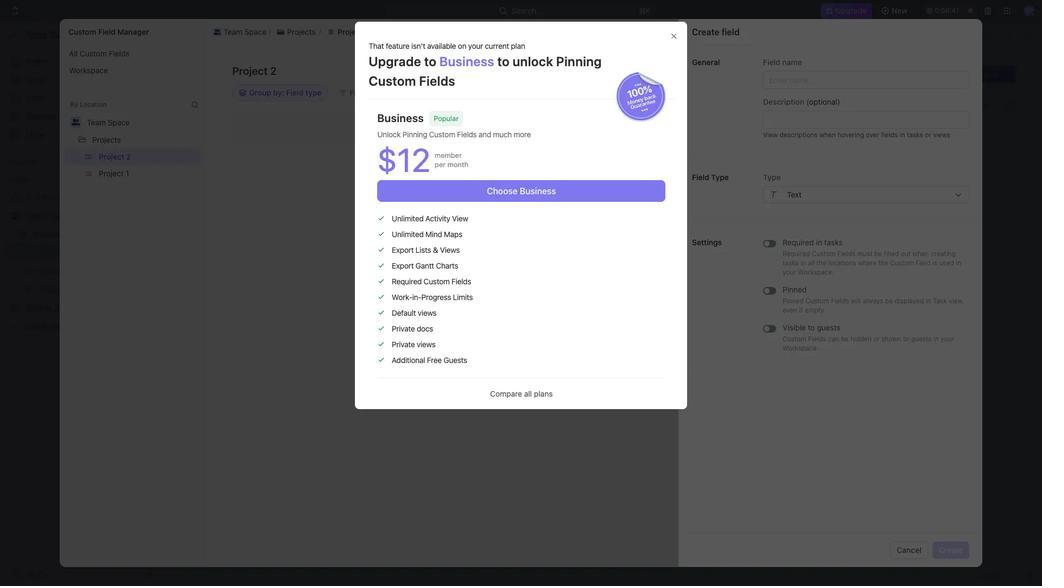 Task type: describe. For each thing, give the bounding box(es) containing it.
com
[[717, 138, 868, 155]]

0 horizontal spatial your
[[468, 41, 483, 50]]

fields left and
[[457, 130, 477, 139]]

month
[[448, 160, 469, 169]]

do for 20 mins
[[829, 121, 838, 129]]

choose business button
[[377, 180, 666, 202]]

out
[[901, 250, 911, 258]]

1 vertical spatial team space link
[[26, 207, 155, 225]]

lists
[[416, 246, 431, 255]]

1 vertical spatial activity
[[426, 214, 450, 223]]

new button
[[877, 2, 914, 20]]

3 19 mins from the top
[[883, 268, 907, 276]]

5 from from the top
[[779, 268, 793, 276]]

2 horizontal spatial team space
[[224, 27, 267, 36]]

assignees
[[452, 127, 485, 135]]

free
[[427, 356, 442, 365]]

dashboards link
[[4, 108, 157, 125]]

send
[[886, 534, 905, 543]]

required in tasks required custom fields must be filled out when creating tasks in all the locations where the custom field is used in your workspace.
[[783, 238, 962, 276]]

project 1 button
[[94, 165, 201, 182]]

20 mins for from
[[882, 121, 907, 129]]

team left user group image
[[182, 30, 201, 39]]

3 20 mins from the top
[[882, 138, 907, 146]]

field down created
[[763, 58, 781, 67]]

2 vertical spatial in progress
[[802, 242, 840, 250]]

new
[[892, 6, 908, 15]]

field left type
[[692, 173, 709, 182]]

table link
[[327, 97, 349, 113]]

0 vertical spatial views
[[933, 131, 951, 139]]

1 changed status from from the top
[[728, 121, 795, 129]]

0 vertical spatial in progress
[[201, 153, 245, 161]]

sidebar navigation
[[0, 22, 162, 586]]

add description
[[176, 412, 231, 421]]

plan
[[511, 41, 525, 50]]

1
[[126, 169, 129, 178]]

project inside project 2 link
[[300, 30, 325, 39]]

custom up all
[[68, 27, 96, 36]]

custom field manager
[[68, 27, 149, 36]]

1 mins from the top
[[892, 103, 907, 111]]

cancel
[[897, 545, 922, 555]]

create inside create button
[[939, 545, 963, 555]]

team down "location"
[[87, 118, 106, 127]]

3 changed from the top
[[730, 207, 756, 216]]

workspace. inside required in tasks required custom fields must be filled out when creating tasks in all the locations where the custom field is used in your workspace.
[[798, 268, 834, 276]]

private for private views
[[392, 340, 415, 349]]

2 horizontal spatial projects link
[[234, 28, 279, 41]]

1 horizontal spatial projects link
[[201, 41, 230, 50]]

Search tasks... text field
[[907, 123, 1016, 140]]

0 horizontal spatial team space button
[[82, 113, 135, 131]]

visible to guests custom fields can be hidden or shown to guests in your workspace.
[[783, 323, 955, 352]]

work-in-progress limits
[[392, 293, 473, 302]]

in-
[[412, 293, 422, 302]]

any
[[583, 124, 596, 133]]

displayed
[[895, 297, 924, 305]]

by location
[[70, 100, 107, 109]]

additional
[[392, 356, 425, 365]]

required for required custom fields
[[392, 277, 422, 286]]

existing
[[830, 66, 858, 75]]

your inside visible to guests custom fields can be hidden or shown to guests in your workspace.
[[941, 335, 955, 343]]

additional free guests
[[392, 356, 467, 365]]

favorites button
[[4, 155, 42, 168]]

0 horizontal spatial all
[[524, 389, 532, 399]]

charts
[[436, 261, 458, 270]]

0 vertical spatial tasks
[[907, 131, 923, 139]]

that feature isn't available on your current plan
[[369, 41, 525, 50]]

add existing field button
[[807, 62, 882, 80]]

list containing project 2
[[60, 148, 206, 182]]

1 horizontal spatial project 2 link
[[286, 28, 334, 41]]

export for export lists & views
[[392, 246, 414, 255]]

this
[[485, 124, 500, 133]]

hidden
[[851, 335, 872, 343]]

2 19 from the top
[[883, 242, 890, 250]]

docs link
[[4, 90, 157, 107]]

plans
[[534, 389, 553, 399]]

1 vertical spatial guests
[[911, 335, 932, 343]]

to inside to complete
[[840, 242, 846, 250]]

1 horizontal spatial team space button
[[211, 25, 269, 38]]

17
[[806, 41, 813, 49]]

1 vertical spatial do
[[212, 257, 222, 265]]

2 from from the top
[[779, 181, 793, 189]]

add task button
[[957, 66, 1003, 83]]

team inside list
[[224, 27, 243, 36]]

unlimited for unlimited activity view
[[392, 214, 424, 223]]

0 horizontal spatial project 2 link
[[241, 41, 272, 50]]

private views
[[392, 340, 436, 349]]

0 vertical spatial project 2 button
[[321, 25, 375, 38]]

team space /
[[182, 30, 232, 39]]

send button
[[880, 530, 911, 548]]

custom inside visible to guests custom fields can be hidden or shown to guests in your workspace.
[[783, 335, 807, 343]]

1 vertical spatial in progress
[[802, 181, 840, 189]]

3 from from the top
[[779, 207, 793, 216]]

be for custom
[[885, 297, 893, 305]]

and
[[479, 130, 491, 139]]

visible
[[783, 323, 806, 332]]

list containing all custom fields
[[60, 45, 206, 79]]

2 the from the left
[[879, 259, 889, 267]]

list containing team space
[[211, 25, 963, 38]]

share button
[[817, 37, 851, 54]]

1 vertical spatial complete
[[802, 268, 835, 276]]

0 horizontal spatial projects button
[[87, 131, 126, 148]]

20 for from
[[882, 121, 890, 129]]

default views
[[392, 308, 437, 318]]

created
[[756, 41, 781, 49]]

&
[[433, 246, 438, 255]]

required custom fields
[[392, 277, 471, 286]]

creating
[[931, 250, 956, 258]]

1 vertical spatial required
[[783, 250, 810, 258]]

2 19 mins from the top
[[883, 242, 907, 250]]

3 19 from the top
[[883, 268, 890, 276]]

create button
[[933, 542, 970, 559]]

one
[[688, 124, 699, 132]]

tree inside sidebar navigation
[[4, 189, 157, 336]]

2 mins from the top
[[892, 121, 907, 129]]

export lists & views
[[392, 246, 460, 255]]

upgrade link
[[821, 3, 872, 18]]

private for private docs
[[392, 324, 415, 333]]

table
[[329, 100, 349, 109]]

all
[[69, 49, 78, 58]]

your inside required in tasks required custom fields must be filled out when creating tasks in all the locations where the custom field is used in your workspace.
[[783, 268, 796, 276]]

3 changed status from from the top
[[728, 207, 795, 216]]

view descriptions when hovering over fields in tasks or views
[[763, 131, 951, 139]]

add existing field
[[813, 66, 875, 75]]

description (optional)
[[763, 97, 840, 106]]

is
[[933, 259, 938, 267]]

views for private views
[[417, 340, 436, 349]]

workspace. inside visible to guests custom fields can be hidden or shown to guests in your workspace.
[[783, 344, 819, 352]]

limits
[[453, 293, 473, 302]]

board
[[203, 100, 224, 109]]

6 mins from the top
[[892, 268, 907, 276]]

0 vertical spatial team space link
[[169, 28, 228, 41]]

board link
[[200, 97, 224, 113]]

work-
[[392, 293, 412, 302]]

eloisefrancis23@gmail.
[[794, 138, 868, 146]]

home
[[26, 56, 47, 66]]

0 vertical spatial view
[[763, 131, 778, 139]]

fields inside visible to guests custom fields can be hidden or shown to guests in your workspace.
[[808, 335, 827, 343]]

inbox link
[[4, 71, 157, 88]]

0 vertical spatial when
[[820, 131, 836, 139]]

3 status from the top
[[758, 207, 777, 216]]

user group image
[[11, 213, 19, 219]]

views
[[440, 246, 460, 255]]

1 vertical spatial progress
[[811, 181, 838, 189]]

created this task
[[728, 103, 781, 111]]

always
[[863, 297, 884, 305]]

upgrade for upgrade to business
[[369, 54, 421, 69]]

unlimited mind maps
[[392, 230, 462, 239]]

inbox
[[26, 75, 45, 84]]

upgrade to business
[[369, 54, 495, 69]]

field up all custom fields
[[98, 27, 116, 36]]

general
[[692, 58, 720, 67]]

0 horizontal spatial tasks
[[783, 259, 799, 267]]

manager
[[117, 27, 149, 36]]

to do for 20
[[818, 121, 838, 129]]

per
[[435, 160, 446, 169]]

to inside to unlock pinning custom fields
[[498, 54, 510, 69]]

task sidebar navigation tab list
[[927, 66, 951, 129]]

add for add description
[[176, 412, 190, 421]]

new
[[918, 66, 933, 75]]

1 horizontal spatial business
[[440, 54, 495, 69]]

5 mins from the top
[[892, 242, 907, 250]]

add for add task
[[964, 69, 978, 79]]

views for default views
[[418, 308, 437, 318]]



Task type: vqa. For each thing, say whether or not it's contained in the screenshot.
everything "LINK"
no



Task type: locate. For each thing, give the bounding box(es) containing it.
create inside create one button
[[665, 124, 686, 132]]

1 20 mins from the top
[[882, 103, 907, 111]]

compare all plans
[[490, 389, 553, 399]]

1 horizontal spatial the
[[879, 259, 889, 267]]

user group image
[[214, 29, 221, 34]]

2 vertical spatial to do
[[849, 268, 869, 276]]

when
[[820, 131, 836, 139], [913, 250, 929, 258]]

calendar
[[277, 100, 309, 109]]

custom right 'any'
[[598, 124, 625, 133]]

3 20 from the top
[[882, 138, 890, 146]]

in progress down board link
[[201, 153, 245, 161]]

1 vertical spatial be
[[885, 297, 893, 305]]

unlock
[[513, 54, 553, 69]]

subtasks
[[202, 451, 239, 461]]

from up power
[[779, 242, 793, 250]]

1 vertical spatial 19 mins
[[883, 242, 907, 250]]

0 vertical spatial activity
[[929, 85, 950, 92]]

0:08:41
[[935, 7, 959, 15]]

export for export gantt charts
[[392, 261, 414, 270]]

share
[[823, 41, 844, 50]]

Enter name... text field
[[763, 71, 970, 89]]

0 vertical spatial do
[[829, 121, 838, 129]]

1 changed from the top
[[730, 121, 756, 129]]

on
[[458, 41, 466, 50], [782, 41, 790, 49]]

field
[[98, 27, 116, 36], [763, 58, 781, 67], [692, 173, 709, 182], [916, 259, 931, 267]]

tree
[[4, 189, 157, 336]]

1 pinned from the top
[[783, 285, 807, 294]]

unlimited up 'unlimited mind maps'
[[392, 214, 424, 223]]

0 horizontal spatial when
[[820, 131, 836, 139]]

1 unlimited from the top
[[392, 214, 424, 223]]

business right choose
[[520, 186, 556, 196]]

business down that feature isn't available on your current plan
[[440, 54, 495, 69]]

create for one
[[665, 124, 686, 132]]

from down to complete
[[779, 268, 793, 276]]

settings
[[692, 238, 722, 247]]

1 vertical spatial projects button
[[87, 131, 126, 148]]

upgrade down feature at left
[[369, 54, 421, 69]]

space
[[245, 27, 267, 36], [203, 30, 225, 39], [108, 118, 130, 127], [47, 211, 69, 220]]

member
[[435, 151, 462, 160]]

to unlock pinning custom fields
[[369, 54, 602, 88]]

compare all plans button
[[490, 389, 553, 399]]

1 horizontal spatial or
[[925, 131, 932, 139]]

in progress down eloisefrancis23@gmail.
[[802, 181, 840, 189]]

choose business
[[487, 186, 556, 196]]

0 vertical spatial list
[[211, 25, 963, 38]]

1 horizontal spatial tasks
[[824, 238, 843, 247]]

custom down the visible
[[783, 335, 807, 343]]

project 1
[[99, 169, 129, 178]]

from up to complete
[[779, 207, 793, 216]]

export left lists
[[392, 246, 414, 255]]

private down dates
[[392, 340, 415, 349]]

unlock pinning custom fields and much more
[[377, 130, 531, 139]]

1 horizontal spatial be
[[875, 250, 882, 258]]

have
[[565, 124, 581, 133]]

create
[[692, 27, 720, 37], [892, 66, 916, 75], [665, 124, 686, 132], [939, 545, 963, 555]]

0 horizontal spatial on
[[458, 41, 466, 50]]

create right cancel
[[939, 545, 963, 555]]

in progress
[[201, 153, 245, 161], [802, 181, 840, 189], [802, 242, 840, 250]]

create one
[[665, 124, 699, 132]]

2 horizontal spatial field
[[935, 66, 951, 75]]

fields up limits
[[452, 277, 471, 286]]

0 horizontal spatial be
[[841, 335, 849, 343]]

19 mins right the must
[[883, 242, 907, 250]]

2 horizontal spatial to do
[[849, 268, 869, 276]]

field for add existing field
[[860, 66, 875, 75]]

4 mins from the top
[[892, 181, 907, 189]]

⌘k
[[639, 6, 651, 15]]

1 vertical spatial business
[[377, 112, 424, 124]]

dates
[[396, 325, 416, 334]]

on right available
[[458, 41, 466, 50]]

watcher:
[[765, 138, 792, 146]]

task sidebar content section
[[694, 59, 922, 559]]

or for when
[[925, 131, 932, 139]]

5 changed from the top
[[730, 268, 756, 276]]

be right always on the bottom of page
[[885, 297, 893, 305]]

your left current on the left of page
[[468, 41, 483, 50]]

add inside add description button
[[176, 412, 190, 421]]

views down customize button at right top
[[933, 131, 951, 139]]

1 the from the left
[[817, 259, 827, 267]]

2 vertical spatial 19
[[883, 268, 890, 276]]

2 vertical spatial 20 mins
[[882, 138, 907, 146]]

1 vertical spatial private
[[392, 340, 415, 349]]

0 horizontal spatial view
[[452, 214, 468, 223]]

tasks
[[907, 131, 923, 139], [824, 238, 843, 247], [783, 259, 799, 267]]

2 vertical spatial be
[[841, 335, 849, 343]]

upgrade for upgrade
[[836, 6, 867, 15]]

19 left out at right top
[[883, 242, 890, 250]]

1 horizontal spatial team space
[[87, 118, 130, 127]]

20 for task
[[882, 103, 890, 111]]

task inside button
[[980, 69, 997, 79]]

project 2
[[338, 27, 370, 36], [300, 30, 332, 39], [241, 41, 272, 50], [188, 65, 253, 83], [232, 65, 277, 77], [99, 152, 131, 161]]

field left is
[[916, 259, 931, 267]]

1 horizontal spatial to do
[[818, 121, 838, 129]]

1 horizontal spatial complete
[[802, 268, 835, 276]]

eloisefrancis23@gmail. com
[[717, 138, 868, 155]]

tasks right fields
[[907, 131, 923, 139]]

pinning inside to unlock pinning custom fields
[[556, 54, 602, 69]]

1 private from the top
[[392, 324, 415, 333]]

favorites
[[9, 157, 37, 166]]

team right user group icon on the top left of page
[[26, 211, 45, 220]]

field inside required in tasks required custom fields must be filled out when creating tasks in all the locations where the custom field is used in your workspace.
[[916, 259, 931, 267]]

the
[[817, 259, 827, 267], [879, 259, 889, 267]]

4 changed from the top
[[730, 242, 756, 250]]

tree containing team space
[[4, 189, 157, 336]]

create new field button
[[886, 62, 957, 80]]

tasks up even at the right
[[783, 259, 799, 267]]

activity up mind
[[426, 214, 450, 223]]

None text field
[[763, 111, 970, 129]]

when left 'hovering' on the top right of the page
[[820, 131, 836, 139]]

2 vertical spatial team space
[[26, 211, 69, 220]]

add left description
[[176, 412, 190, 421]]

mind
[[426, 230, 442, 239]]

custom inside button
[[80, 49, 107, 58]]

do for 19 mins
[[860, 268, 869, 276]]

0:08:41 button
[[924, 4, 977, 17]]

add description button
[[158, 408, 618, 426]]

added watcher:
[[742, 138, 794, 146]]

fields left will
[[831, 297, 849, 305]]

automations button
[[944, 27, 1000, 43]]

2 you from the top
[[717, 242, 728, 250]]

team space right user group image
[[224, 27, 267, 36]]

1 horizontal spatial projects button
[[271, 25, 321, 38]]

19 down fields
[[883, 181, 890, 189]]

filled
[[884, 250, 899, 258]]

complete
[[725, 251, 755, 259], [802, 268, 835, 276]]

1 horizontal spatial /
[[282, 30, 284, 39]]

the down filled
[[879, 259, 889, 267]]

1 you from the top
[[717, 181, 728, 189]]

1 vertical spatial view
[[452, 214, 468, 223]]

project 2 link
[[286, 28, 334, 41], [241, 41, 272, 50]]

or inside visible to guests custom fields can be hidden or shown to guests in your workspace.
[[874, 335, 880, 343]]

pinned
[[783, 285, 807, 294], [783, 297, 804, 305]]

2 private from the top
[[392, 340, 415, 349]]

create inside create new field button
[[892, 66, 916, 75]]

private down default
[[392, 324, 415, 333]]

views up docs at the left of page
[[418, 308, 437, 318]]

fields up 'workspace' button
[[109, 49, 130, 58]]

5 status from the top
[[758, 268, 777, 276]]

do up eloisefrancis23@gmail.
[[829, 121, 838, 129]]

from down com
[[779, 181, 793, 189]]

business inside button
[[520, 186, 556, 196]]

workspace. down locations at the right top of the page
[[798, 268, 834, 276]]

be inside required in tasks required custom fields must be filled out when creating tasks in all the locations where the custom field is used in your workspace.
[[875, 250, 882, 258]]

activity down new
[[929, 85, 950, 92]]

1 vertical spatial list
[[60, 45, 206, 79]]

4 from from the top
[[779, 242, 793, 250]]

2 20 mins from the top
[[882, 121, 907, 129]]

0 horizontal spatial task
[[933, 297, 947, 305]]

fields left can
[[808, 335, 827, 343]]

team space right user group icon on the top left of page
[[26, 211, 69, 220]]

0 vertical spatial 20 mins
[[882, 103, 907, 111]]

empty.
[[805, 306, 826, 314]]

3 mins from the top
[[892, 138, 907, 146]]

to do for 19
[[849, 268, 869, 276]]

0 horizontal spatial or
[[874, 335, 880, 343]]

when right out at right top
[[913, 250, 929, 258]]

20 mins for task
[[882, 103, 907, 111]]

2 / from the left
[[282, 30, 284, 39]]

or left shown
[[874, 335, 880, 343]]

0 vertical spatial or
[[925, 131, 932, 139]]

2 20 from the top
[[882, 121, 890, 129]]

compare
[[490, 389, 522, 399]]

this location does not have any custom fields
[[485, 124, 648, 133]]

1 horizontal spatial view
[[763, 131, 778, 139]]

create left new
[[892, 66, 916, 75]]

0 horizontal spatial to do
[[201, 257, 222, 265]]

0 vertical spatial upgrade
[[836, 6, 867, 15]]

workspace. down the visible
[[783, 344, 819, 352]]

projects button
[[271, 25, 321, 38], [87, 131, 126, 148]]

custom inside pinned pinned custom fields will always be displayed in task view, even if empty.
[[806, 297, 829, 305]]

1 status from the top
[[758, 121, 777, 129]]

your down to complete
[[783, 268, 796, 276]]

2 vertical spatial business
[[520, 186, 556, 196]]

add left existing
[[813, 66, 828, 75]]

1 horizontal spatial activity
[[929, 85, 950, 92]]

2 horizontal spatial your
[[941, 335, 955, 343]]

views down docs at the left of page
[[417, 340, 436, 349]]

2 status from the top
[[758, 181, 777, 189]]

to complete
[[723, 242, 846, 259]]

isn't
[[411, 41, 425, 50]]

all custom fields
[[69, 49, 130, 58]]

list
[[211, 25, 963, 38], [60, 45, 206, 79], [60, 148, 206, 182]]

1 19 mins from the top
[[883, 181, 907, 189]]

team space
[[224, 27, 267, 36], [87, 118, 130, 127], [26, 211, 69, 220]]

private docs
[[392, 324, 433, 333]]

activity
[[929, 85, 950, 92], [426, 214, 450, 223]]

custom down popular
[[429, 130, 455, 139]]

1 horizontal spatial when
[[913, 250, 929, 258]]

0 horizontal spatial activity
[[426, 214, 450, 223]]

even
[[783, 306, 798, 314]]

upgrade
[[836, 6, 867, 15], [369, 54, 421, 69]]

0 horizontal spatial do
[[212, 257, 222, 265]]

mins
[[892, 103, 907, 111], [892, 121, 907, 129], [892, 138, 907, 146], [892, 181, 907, 189], [892, 242, 907, 250], [892, 268, 907, 276]]

does
[[532, 124, 549, 133]]

custom up empty.
[[806, 297, 829, 305]]

required for required in tasks required custom fields must be filled out when creating tasks in all the locations where the custom field is used in your workspace.
[[783, 238, 814, 247]]

4 status from the top
[[758, 242, 777, 250]]

this
[[755, 103, 766, 111]]

19 down filled
[[883, 268, 890, 276]]

projects link
[[234, 28, 279, 41], [201, 41, 230, 50], [33, 226, 127, 243]]

business up "unlock"
[[377, 112, 424, 124]]

that
[[369, 41, 384, 50]]

in progress up locations at the right top of the page
[[802, 242, 840, 250]]

Edit task name text field
[[154, 289, 621, 310]]

project 2 button up that
[[321, 25, 375, 38]]

custom down out at right top
[[891, 259, 914, 267]]

from
[[779, 121, 793, 129], [779, 181, 793, 189], [779, 207, 793, 216], [779, 242, 793, 250], [779, 268, 793, 276]]

project 2 button up 1
[[94, 148, 201, 165]]

0 vertical spatial progress
[[210, 153, 245, 161]]

guests
[[444, 356, 467, 365]]

unlimited
[[392, 214, 424, 223], [392, 230, 424, 239]]

in inside pinned pinned custom fields will always be displayed in task view, even if empty.
[[926, 297, 931, 305]]

1 horizontal spatial on
[[782, 41, 790, 49]]

team inside team space link
[[26, 211, 45, 220]]

create up "general"
[[692, 27, 720, 37]]

create for field
[[692, 27, 720, 37]]

1 vertical spatial task
[[933, 297, 947, 305]]

add up customize
[[964, 69, 978, 79]]

2 vertical spatial your
[[941, 335, 955, 343]]

0 horizontal spatial field
[[722, 27, 740, 37]]

custom up progress
[[424, 277, 450, 286]]

location
[[80, 100, 107, 109]]

description
[[763, 97, 805, 106]]

must
[[858, 250, 873, 258]]

to do up eloisefrancis23@gmail.
[[818, 121, 838, 129]]

1 horizontal spatial all
[[808, 259, 815, 267]]

be left filled
[[875, 250, 882, 258]]

1 vertical spatial 20 mins
[[882, 121, 907, 129]]

0 vertical spatial to do
[[818, 121, 838, 129]]

19 mins down filled
[[883, 268, 907, 276]]

team space inside tree
[[26, 211, 69, 220]]

0 vertical spatial your
[[468, 41, 483, 50]]

project 2 button
[[321, 25, 375, 38], [94, 148, 201, 165]]

8686faf0v
[[199, 269, 232, 277]]

2 changed status from from the top
[[728, 181, 795, 189]]

0 horizontal spatial /
[[230, 30, 232, 39]]

custom up the workspace
[[80, 49, 107, 58]]

custom up locations at the right top of the page
[[812, 250, 836, 258]]

fields inside required in tasks required custom fields must be filled out when creating tasks in all the locations where the custom field is used in your workspace.
[[838, 250, 856, 258]]

0 vertical spatial task
[[980, 69, 997, 79]]

on left nov
[[782, 41, 790, 49]]

2 vertical spatial 19 mins
[[883, 268, 907, 276]]

add inside add existing field button
[[813, 66, 828, 75]]

1 vertical spatial upgrade
[[369, 54, 421, 69]]

task left view,
[[933, 297, 947, 305]]

calendar link
[[275, 97, 309, 113]]

2 unlimited from the top
[[392, 230, 424, 239]]

workspace button
[[64, 62, 201, 79]]

0 vertical spatial complete
[[725, 251, 755, 259]]

name
[[783, 58, 802, 67]]

project inside project 1 button
[[99, 169, 124, 178]]

export left gantt
[[392, 261, 414, 270]]

1 export from the top
[[392, 246, 414, 255]]

add task
[[964, 69, 997, 79]]

add inside add task button
[[964, 69, 978, 79]]

from up the descriptions
[[779, 121, 793, 129]]

changed
[[730, 121, 756, 129], [730, 181, 756, 189], [730, 207, 756, 216], [730, 242, 756, 250], [730, 268, 756, 276]]

1 vertical spatial project 2 button
[[94, 148, 201, 165]]

1 horizontal spatial guests
[[911, 335, 932, 343]]

projects link inside tree
[[33, 226, 127, 243]]

spaces
[[9, 176, 32, 184]]

1 from from the top
[[779, 121, 793, 129]]

2 horizontal spatial be
[[885, 297, 893, 305]]

do up 8686faf0v
[[212, 257, 222, 265]]

create for new
[[892, 66, 916, 75]]

0 horizontal spatial complete
[[725, 251, 755, 259]]

team right user group image
[[224, 27, 243, 36]]

1 horizontal spatial project 2 button
[[321, 25, 375, 38]]

workspace
[[69, 66, 108, 75]]

tasks up locations at the right top of the page
[[824, 238, 843, 247]]

be inside pinned pinned custom fields will always be displayed in task view, even if empty.
[[885, 297, 893, 305]]

unlimited up lists
[[392, 230, 424, 239]]

activity inside task sidebar navigation tab list
[[929, 85, 950, 92]]

when inside required in tasks required custom fields must be filled out when creating tasks in all the locations where the custom field is used in your workspace.
[[913, 250, 929, 258]]

1 vertical spatial unlimited
[[392, 230, 424, 239]]

1 horizontal spatial task
[[980, 69, 997, 79]]

upgrade up the share
[[836, 6, 867, 15]]

field
[[722, 27, 740, 37], [860, 66, 875, 75], [935, 66, 951, 75]]

created on nov 17
[[756, 41, 813, 49]]

the left locations at the right top of the page
[[817, 259, 827, 267]]

project
[[338, 27, 363, 36], [300, 30, 325, 39], [241, 41, 266, 50], [188, 65, 237, 83], [232, 65, 268, 77], [99, 152, 124, 161], [99, 169, 124, 178]]

1 vertical spatial you
[[717, 242, 728, 250]]

fields inside pinned pinned custom fields will always be displayed in task view, even if empty.
[[831, 297, 849, 305]]

5 changed status from from the top
[[728, 268, 795, 276]]

progress
[[210, 153, 245, 161], [811, 181, 838, 189], [811, 242, 838, 250]]

create left one
[[665, 124, 686, 132]]

task inside pinned pinned custom fields will always be displayed in task view, even if empty.
[[933, 297, 947, 305]]

task up customize
[[980, 69, 997, 79]]

or for guests
[[874, 335, 880, 343]]

will
[[851, 297, 861, 305]]

all left locations at the right top of the page
[[808, 259, 815, 267]]

be inside visible to guests custom fields can be hidden or shown to guests in your workspace.
[[841, 335, 849, 343]]

all inside required in tasks required custom fields must be filled out when creating tasks in all the locations where the custom field is used in your workspace.
[[808, 259, 815, 267]]

4 changed status from from the top
[[728, 242, 795, 250]]

2 vertical spatial progress
[[811, 242, 838, 250]]

1 vertical spatial to do
[[201, 257, 222, 265]]

in inside visible to guests custom fields can be hidden or shown to guests in your workspace.
[[934, 335, 939, 343]]

0 horizontal spatial pinning
[[403, 130, 427, 139]]

0 horizontal spatial projects link
[[33, 226, 127, 243]]

be for guests
[[841, 335, 849, 343]]

guests up can
[[817, 323, 841, 332]]

0 horizontal spatial project 2 button
[[94, 148, 201, 165]]

all left plans
[[524, 389, 532, 399]]

private
[[392, 324, 415, 333], [392, 340, 415, 349]]

current
[[485, 41, 509, 50]]

unlimited for unlimited mind maps
[[392, 230, 424, 239]]

19 mins down fields
[[883, 181, 907, 189]]

guests right shown
[[911, 335, 932, 343]]

be right can
[[841, 335, 849, 343]]

2 export from the top
[[392, 261, 414, 270]]

complete inside to complete
[[725, 251, 755, 259]]

1 / from the left
[[230, 30, 232, 39]]

team space down "location"
[[87, 118, 130, 127]]

fields up locations at the right top of the page
[[838, 250, 856, 258]]

1 20 from the top
[[882, 103, 890, 111]]

to do up 8686faf0v
[[201, 257, 222, 265]]

0 horizontal spatial team space link
[[26, 207, 155, 225]]

0 horizontal spatial guests
[[817, 323, 841, 332]]

space inside tree
[[47, 211, 69, 220]]

your down view,
[[941, 335, 955, 343]]

1 horizontal spatial your
[[783, 268, 796, 276]]

to do down "where"
[[849, 268, 869, 276]]

choose
[[487, 186, 518, 196]]

2 pinned from the top
[[783, 297, 804, 305]]

fields left create one button
[[627, 124, 648, 133]]

0 vertical spatial private
[[392, 324, 415, 333]]

0 vertical spatial be
[[875, 250, 882, 258]]

1 vertical spatial export
[[392, 261, 414, 270]]

field type
[[692, 173, 729, 182]]

1 vertical spatial all
[[524, 389, 532, 399]]

or right fields
[[925, 131, 932, 139]]

available
[[427, 41, 456, 50]]

fields inside button
[[109, 49, 130, 58]]

2 changed from the top
[[730, 181, 756, 189]]

do
[[829, 121, 838, 129], [212, 257, 222, 265], [860, 268, 869, 276]]

add for add existing field
[[813, 66, 828, 75]]

1 vertical spatial 20
[[882, 121, 890, 129]]

2 vertical spatial list
[[60, 148, 206, 182]]

projects inside tree
[[33, 230, 61, 239]]

do down "where"
[[860, 268, 869, 276]]

1 19 from the top
[[883, 181, 890, 189]]

1 horizontal spatial team space link
[[169, 28, 228, 41]]

0 vertical spatial unlimited
[[392, 214, 424, 223]]

2 vertical spatial required
[[392, 277, 422, 286]]

view,
[[949, 297, 964, 305]]

field for create new field
[[935, 66, 951, 75]]



